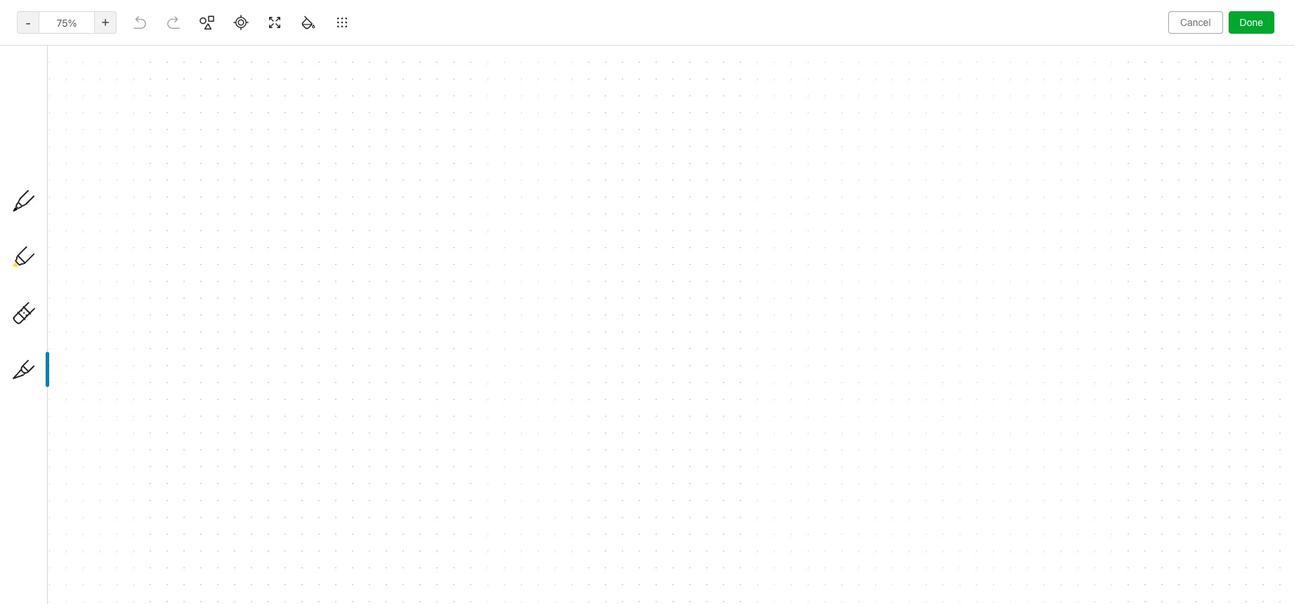 Task type: locate. For each thing, give the bounding box(es) containing it.
click the ...
[[25, 184, 74, 195]]

trash link
[[0, 434, 168, 456]]

tags button
[[0, 380, 168, 403]]

here.
[[52, 209, 74, 221]]

recent
[[16, 241, 46, 252]]

first
[[67, 168, 84, 179]]

on left a
[[97, 184, 108, 195]]

it
[[44, 209, 49, 221]]

edited
[[202, 43, 231, 55]]

0 vertical spatial on
[[233, 43, 245, 55]]

notebooks
[[32, 363, 81, 375]]

upgrade
[[73, 548, 114, 560]]

shared with me
[[31, 408, 101, 420]]

share
[[1222, 11, 1249, 22]]

tree
[[0, 110, 169, 527]]

first notebook button
[[212, 7, 297, 27]]

notes inside group
[[48, 241, 74, 252]]

1 horizontal spatial on
[[233, 43, 245, 55]]

0 horizontal spatial on
[[97, 184, 108, 195]]

only you
[[1161, 11, 1198, 22]]

group containing add your first shortcut
[[0, 155, 168, 310]]

notes
[[48, 241, 74, 252], [31, 310, 58, 322]]

last
[[180, 43, 199, 55]]

shortcuts
[[32, 138, 76, 150]]

tasks button
[[0, 327, 168, 349]]

notebook
[[250, 11, 292, 22]]

shared with me link
[[0, 403, 168, 425]]

Note Editor text field
[[0, 0, 1295, 604]]

notebook,
[[25, 197, 68, 208]]

with
[[66, 408, 85, 420]]

None search field
[[18, 41, 150, 66]]

on
[[233, 43, 245, 55], [97, 184, 108, 195]]

saved
[[1258, 585, 1283, 596]]

0 vertical spatial notes
[[48, 241, 74, 252]]

group
[[0, 155, 168, 310]]

...
[[65, 184, 74, 195]]

first notebook
[[229, 11, 292, 22]]

tags
[[32, 386, 53, 397]]

icon on a note, notebook, stack or tag to add it here.
[[25, 184, 140, 221]]

note window element
[[0, 0, 1295, 604]]

tag
[[107, 197, 121, 208]]

all changes saved
[[1207, 585, 1283, 596]]

note,
[[118, 184, 140, 195]]

recent notes
[[16, 241, 74, 252]]

all
[[1207, 585, 1217, 596]]

notes up the tasks
[[31, 310, 58, 322]]

a
[[110, 184, 115, 195]]

notes right recent
[[48, 241, 74, 252]]

1 vertical spatial on
[[97, 184, 108, 195]]

shortcut
[[87, 168, 124, 179]]

on left dec
[[233, 43, 245, 55]]

upgrade button
[[8, 540, 160, 568]]



Task type: vqa. For each thing, say whether or not it's contained in the screenshot.
All
yes



Task type: describe. For each thing, give the bounding box(es) containing it.
the
[[49, 184, 63, 195]]

tasks
[[31, 332, 57, 344]]

trash
[[31, 439, 56, 451]]

changes
[[1220, 585, 1256, 596]]

home
[[31, 116, 58, 128]]

click
[[25, 184, 46, 195]]

2023
[[283, 43, 307, 55]]

me
[[87, 408, 101, 420]]

expand note image
[[179, 8, 195, 25]]

dec
[[247, 43, 265, 55]]

tree containing home
[[0, 110, 169, 527]]

to
[[124, 197, 132, 208]]

add
[[25, 168, 43, 179]]

home link
[[0, 110, 169, 133]]

notes link
[[0, 304, 168, 327]]

or
[[96, 197, 105, 208]]

add
[[25, 209, 41, 221]]

Search text field
[[18, 41, 150, 66]]

shortcuts button
[[0, 133, 168, 155]]

your
[[45, 168, 65, 179]]

13,
[[268, 43, 281, 55]]

new button
[[8, 74, 160, 99]]

1 vertical spatial notes
[[31, 310, 58, 322]]

first
[[229, 11, 248, 22]]

icon
[[77, 184, 95, 195]]

new
[[31, 80, 51, 92]]

add your first shortcut
[[25, 168, 124, 179]]

group inside tree
[[0, 155, 168, 310]]

expand notebooks image
[[4, 363, 15, 375]]

shared
[[31, 408, 63, 420]]

notebooks link
[[0, 358, 168, 380]]

you
[[1183, 11, 1198, 22]]

add a reminder image
[[177, 582, 194, 599]]

on inside icon on a note, notebook, stack or tag to add it here.
[[97, 184, 108, 195]]

share button
[[1210, 6, 1261, 28]]

on inside note window element
[[233, 43, 245, 55]]

settings image
[[143, 11, 160, 28]]

stack
[[71, 197, 94, 208]]

only
[[1161, 11, 1180, 22]]

last edited on dec 13, 2023
[[180, 43, 307, 55]]

add tag image
[[201, 582, 218, 599]]



